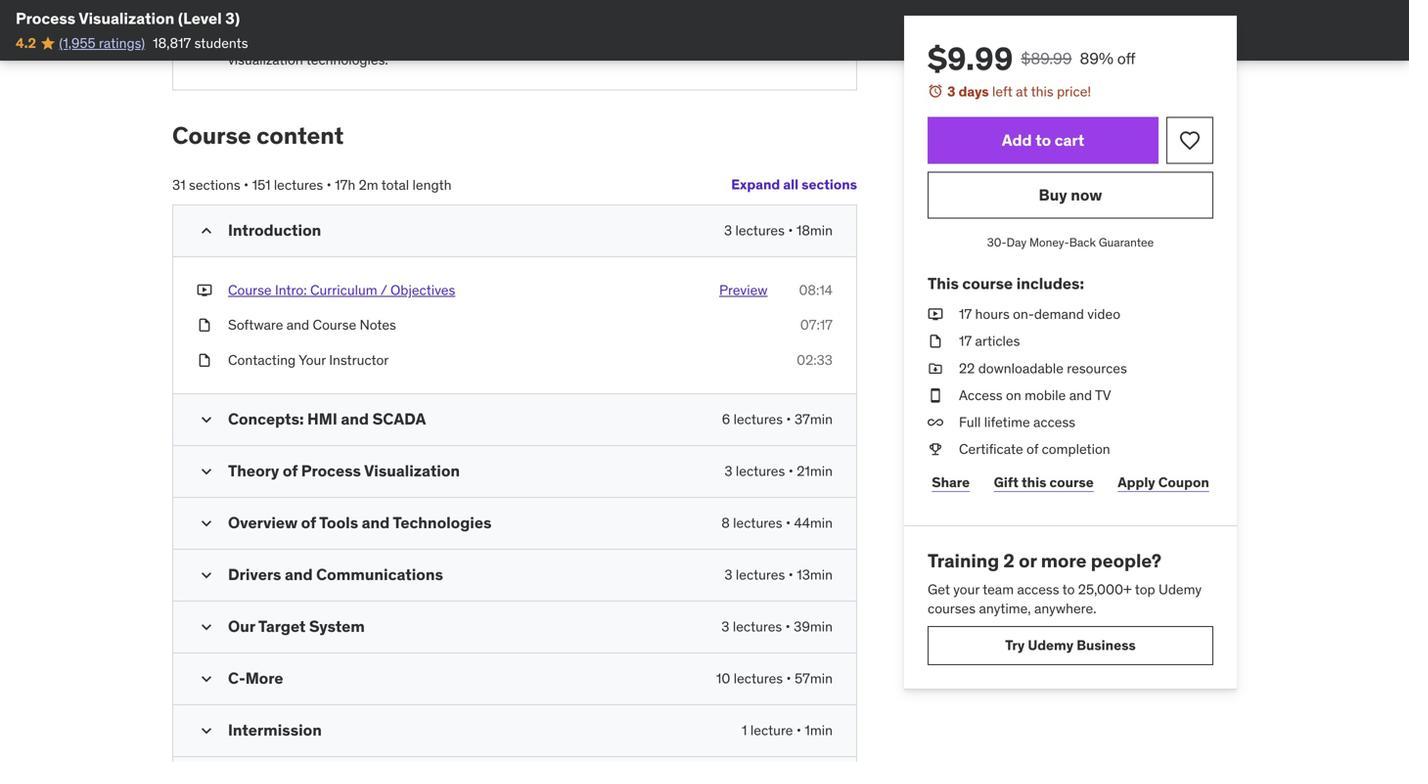 Task type: locate. For each thing, give the bounding box(es) containing it.
small image for theory
[[197, 462, 216, 481]]

1 horizontal spatial visualization
[[364, 461, 460, 481]]

try
[[1005, 637, 1025, 654]]

projects
[[311, 32, 361, 50]]

lectures for drivers and communications
[[736, 566, 785, 584]]

2 vertical spatial xsmall image
[[928, 332, 943, 351]]

(1,955
[[59, 34, 96, 52]]

1 vertical spatial udemy
[[1028, 637, 1074, 654]]

0 vertical spatial to
[[328, 13, 340, 30]]

course intro: curriculum / objectives
[[228, 281, 455, 299]]

1 vertical spatial 17
[[959, 332, 972, 350]]

overview of tools and technologies
[[228, 513, 492, 533]]

introduction
[[228, 220, 321, 240]]

to inside training 2 or more people? get your team access to 25,000+ top udemy courses anytime, anywhere.
[[1063, 581, 1075, 598]]

lectures left 13min
[[736, 566, 785, 584]]

3 up "10"
[[722, 618, 730, 636]]

small image for drivers
[[197, 566, 216, 585]]

access down "mobile"
[[1034, 413, 1076, 431]]

theory
[[228, 461, 279, 481]]

sections right 31
[[189, 176, 240, 194]]

$89.99
[[1021, 48, 1072, 69]]

to
[[328, 13, 340, 30], [1036, 130, 1051, 150], [1063, 581, 1075, 598]]

6
[[722, 410, 730, 428]]

expand
[[731, 176, 780, 193]]

target
[[258, 616, 306, 637]]

small image for our target system
[[197, 617, 216, 637]]

small image left 'drivers'
[[197, 566, 216, 585]]

lectures up "10 lectures • 57min"
[[733, 618, 782, 636]]

to up projects
[[328, 13, 340, 30]]

of for completion
[[1027, 440, 1039, 458]]

this right gift
[[1022, 473, 1047, 491]]

udemy
[[1159, 581, 1202, 598], [1028, 637, 1074, 654]]

1 small image from the top
[[197, 221, 216, 241]]

off
[[1117, 48, 1136, 69]]

this right at
[[1031, 83, 1054, 100]]

5 small image from the top
[[197, 721, 216, 741]]

0 vertical spatial course
[[172, 121, 251, 150]]

small image
[[197, 462, 216, 481], [197, 514, 216, 533], [197, 566, 216, 585], [197, 669, 216, 689], [197, 721, 216, 741]]

1 vertical spatial to
[[1036, 130, 1051, 150]]

sections right the all
[[802, 176, 857, 193]]

xsmall image left full at the right of page
[[928, 413, 943, 432]]

c-more
[[228, 668, 283, 688]]

2 17 from the top
[[959, 332, 972, 350]]

or
[[1019, 549, 1037, 573]]

gift
[[994, 473, 1019, 491]]

4 small image from the top
[[197, 669, 216, 689]]

and
[[364, 32, 387, 50], [287, 316, 309, 334], [1069, 386, 1092, 404], [341, 409, 369, 429], [362, 513, 390, 533], [285, 565, 313, 585]]

1 vertical spatial small image
[[197, 410, 216, 430]]

try udemy business link
[[928, 626, 1214, 666]]

visualization up 'ratings)'
[[79, 8, 174, 28]]

back
[[1069, 235, 1096, 250]]

you'll
[[228, 13, 260, 30]]

0 horizontal spatial sections
[[189, 176, 240, 194]]

add
[[1002, 130, 1032, 150]]

17 up 22
[[959, 332, 972, 350]]

to left "cart"
[[1036, 130, 1051, 150]]

apply coupon
[[1118, 473, 1209, 491]]

c-
[[228, 668, 245, 688]]

content
[[257, 121, 344, 150]]

3 down expand
[[724, 222, 732, 239]]

xsmall image up "share"
[[928, 440, 943, 459]]

1 vertical spatial this
[[1022, 473, 1047, 491]]

22 downloadable resources
[[959, 359, 1127, 377]]

of right theory
[[283, 461, 298, 481]]

money-
[[1030, 235, 1069, 250]]

1 vertical spatial process
[[301, 461, 361, 481]]

2 small image from the top
[[197, 410, 216, 430]]

3 lectures • 13min
[[725, 566, 833, 584]]

course for course intro: curriculum / objectives
[[228, 281, 272, 299]]

xsmall image left access
[[928, 386, 943, 405]]

udemy right try
[[1028, 637, 1074, 654]]

• left 21min
[[789, 462, 794, 480]]

small image left overview at the left
[[197, 514, 216, 533]]

small image for introduction
[[197, 221, 216, 241]]

visualization
[[79, 8, 174, 28], [364, 461, 460, 481]]

3 right alarm icon
[[947, 83, 956, 100]]

tools
[[319, 513, 358, 533]]

process visualization (level 3)
[[16, 8, 240, 28]]

course up 31
[[172, 121, 251, 150]]

31
[[172, 176, 186, 194]]

access
[[1034, 413, 1076, 431], [1017, 581, 1060, 598]]

• for introduction
[[788, 222, 793, 239]]

0 horizontal spatial visualization
[[79, 8, 174, 28]]

0 vertical spatial small image
[[197, 221, 216, 241]]

3 for drivers and communications
[[725, 566, 733, 584]]

length
[[413, 176, 452, 194]]

lectures right the '6' on the right bottom
[[734, 410, 783, 428]]

this course includes:
[[928, 273, 1084, 294]]

xsmall image for certificate
[[928, 440, 943, 459]]

1 vertical spatial course
[[1050, 473, 1094, 491]]

2 horizontal spatial of
[[1027, 440, 1039, 458]]

and left tv
[[1069, 386, 1092, 404]]

includes:
[[1017, 273, 1084, 294]]

technologies.
[[306, 51, 388, 69]]

xsmall image left "17 articles" on the right of the page
[[928, 332, 943, 351]]

0 horizontal spatial of
[[283, 461, 298, 481]]

small image left the introduction
[[197, 221, 216, 241]]

process down concepts: hmi and scada on the left of the page
[[301, 461, 361, 481]]

08:14
[[799, 281, 833, 299]]

left
[[992, 83, 1013, 100]]

and down data
[[364, 32, 387, 50]]

of down the full lifetime access
[[1027, 440, 1039, 458]]

2 small image from the top
[[197, 514, 216, 533]]

2 vertical spatial of
[[301, 513, 316, 533]]

57min
[[795, 670, 833, 687]]

3 for introduction
[[724, 222, 732, 239]]

small image
[[197, 221, 216, 241], [197, 410, 216, 430], [197, 617, 216, 637]]

course for course content
[[172, 121, 251, 150]]

add to cart
[[1002, 130, 1085, 150]]

0 vertical spatial 17
[[959, 305, 972, 323]]

course intro: curriculum / objectives button
[[228, 281, 455, 300]]

overview
[[228, 513, 298, 533]]

video
[[1088, 305, 1121, 323]]

0 vertical spatial visualization
[[79, 8, 174, 28]]

0 vertical spatial course
[[962, 273, 1013, 294]]

process
[[16, 8, 75, 28], [301, 461, 361, 481]]

xsmall image up 18,817 students
[[197, 12, 212, 31]]

3 small image from the top
[[197, 617, 216, 637]]

lectures right 8
[[733, 514, 783, 532]]

lectures down expand
[[736, 222, 785, 239]]

guarantee
[[1099, 235, 1154, 250]]

course content
[[172, 121, 344, 150]]

/
[[380, 281, 387, 299]]

89%
[[1080, 48, 1114, 69]]

course up software
[[228, 281, 272, 299]]

of for tools
[[301, 513, 316, 533]]

1 horizontal spatial of
[[301, 513, 316, 533]]

all
[[783, 176, 799, 193]]

xsmall image for 17
[[928, 305, 943, 324]]

training 2 or more people? get your team access to 25,000+ top udemy courses anytime, anywhere.
[[928, 549, 1202, 618]]

0 horizontal spatial course
[[962, 273, 1013, 294]]

1 horizontal spatial sections
[[802, 176, 857, 193]]

small image left concepts:
[[197, 410, 216, 430]]

more
[[1041, 549, 1087, 573]]

• left 1min
[[797, 722, 802, 739]]

lectures left 21min
[[736, 462, 785, 480]]

0 vertical spatial xsmall image
[[197, 12, 212, 31]]

lectures right 151
[[274, 176, 323, 194]]

xsmall image for access
[[928, 386, 943, 405]]

3 down 8
[[725, 566, 733, 584]]

buy now
[[1039, 185, 1102, 205]]

lectures for c-more
[[734, 670, 783, 687]]

small image left theory
[[197, 462, 216, 481]]

1 vertical spatial access
[[1017, 581, 1060, 598]]

0 vertical spatial process
[[16, 8, 75, 28]]

to up "anywhere."
[[1063, 581, 1075, 598]]

xsmall image down this
[[928, 305, 943, 324]]

lectures for concepts: hmi and scada
[[734, 410, 783, 428]]

• left 44min
[[786, 514, 791, 532]]

18min
[[797, 222, 833, 239]]

small image for c-
[[197, 669, 216, 689]]

business
[[1077, 637, 1136, 654]]

drivers and communications
[[228, 565, 443, 585]]

1 small image from the top
[[197, 462, 216, 481]]

xsmall image left intro:
[[197, 281, 212, 300]]

access inside training 2 or more people? get your team access to 25,000+ top udemy courses anytime, anywhere.
[[1017, 581, 1060, 598]]

1 vertical spatial course
[[228, 281, 272, 299]]

process up 4.2
[[16, 8, 75, 28]]

0 vertical spatial of
[[1027, 440, 1039, 458]]

1 17 from the top
[[959, 305, 972, 323]]

• for c-more
[[786, 670, 791, 687]]

lectures for our target system
[[733, 618, 782, 636]]

visualization down the scada at the left
[[364, 461, 460, 481]]

completion
[[1042, 440, 1110, 458]]

• left '37min'
[[786, 410, 791, 428]]

of left the tools
[[301, 513, 316, 533]]

certificate of completion
[[959, 440, 1110, 458]]

1 vertical spatial xsmall image
[[197, 281, 212, 300]]

course
[[962, 273, 1013, 294], [1050, 473, 1094, 491]]

500
[[282, 32, 308, 50]]

coupon
[[1159, 473, 1209, 491]]

3
[[947, 83, 956, 100], [724, 222, 732, 239], [725, 462, 733, 480], [725, 566, 733, 584], [722, 618, 730, 636]]

3 lectures • 39min
[[722, 618, 833, 636]]

• left '39min'
[[786, 618, 791, 636]]

small image left our
[[197, 617, 216, 637]]

• left 57min
[[786, 670, 791, 687]]

xsmall image left 22
[[928, 359, 943, 378]]

3 down the '6' on the right bottom
[[725, 462, 733, 480]]

small image left c-
[[197, 669, 216, 689]]

anywhere.
[[1034, 600, 1097, 618]]

theory of process visualization
[[228, 461, 460, 481]]

07:17
[[800, 316, 833, 334]]

access down the or
[[1017, 581, 1060, 598]]

30-
[[987, 235, 1007, 250]]

• left 13min
[[789, 566, 794, 584]]

1 horizontal spatial udemy
[[1159, 581, 1202, 598]]

2 vertical spatial small image
[[197, 617, 216, 637]]

lecture
[[751, 722, 793, 739]]

17 left hours
[[959, 305, 972, 323]]

course inside button
[[228, 281, 272, 299]]

1 vertical spatial of
[[283, 461, 298, 481]]

(1,955 ratings)
[[59, 34, 145, 52]]

xsmall image left contacting
[[197, 351, 212, 370]]

1 sections from the left
[[802, 176, 857, 193]]

17 hours on-demand video
[[959, 305, 1121, 323]]

• left 18min
[[788, 222, 793, 239]]

small image left intermission
[[197, 721, 216, 741]]

1min
[[805, 722, 833, 739]]

share button
[[928, 463, 974, 502]]

xsmall image
[[928, 305, 943, 324], [197, 316, 212, 335], [197, 351, 212, 370], [928, 359, 943, 378], [928, 386, 943, 405], [928, 413, 943, 432], [928, 440, 943, 459]]

course down course intro: curriculum / objectives button on the left of page
[[313, 316, 356, 334]]

3 small image from the top
[[197, 566, 216, 585]]

sections inside dropdown button
[[802, 176, 857, 193]]

2 vertical spatial to
[[1063, 581, 1075, 598]]

2 horizontal spatial to
[[1063, 581, 1075, 598]]

0 vertical spatial udemy
[[1159, 581, 1202, 598]]

and inside you'll know how to map data between rslogix 500 projects and several visualization technologies.
[[364, 32, 387, 50]]

1 horizontal spatial to
[[1036, 130, 1051, 150]]

udemy right top
[[1159, 581, 1202, 598]]

xsmall image
[[197, 12, 212, 31], [197, 281, 212, 300], [928, 332, 943, 351]]

lectures right "10"
[[734, 670, 783, 687]]

course down completion
[[1050, 473, 1094, 491]]

1 lecture • 1min
[[742, 722, 833, 739]]

share
[[932, 473, 970, 491]]

course up hours
[[962, 273, 1013, 294]]

0 horizontal spatial to
[[328, 13, 340, 30]]



Task type: vqa. For each thing, say whether or not it's contained in the screenshot.
resources
yes



Task type: describe. For each thing, give the bounding box(es) containing it.
to inside you'll know how to map data between rslogix 500 projects and several visualization technologies.
[[328, 13, 340, 30]]

3 lectures • 21min
[[725, 462, 833, 480]]

xsmall image for you'll
[[197, 12, 212, 31]]

18,817 students
[[153, 34, 248, 52]]

4.2
[[16, 34, 36, 52]]

17 for 17 articles
[[959, 332, 972, 350]]

1 horizontal spatial process
[[301, 461, 361, 481]]

apply
[[1118, 473, 1155, 491]]

articles
[[975, 332, 1020, 350]]

how
[[300, 13, 325, 30]]

6 lectures • 37min
[[722, 410, 833, 428]]

wishlist image
[[1178, 129, 1202, 152]]

lifetime
[[984, 413, 1030, 431]]

2
[[1004, 549, 1015, 573]]

• for intermission
[[797, 722, 802, 739]]

8 lectures • 44min
[[722, 514, 833, 532]]

• for overview of tools and technologies
[[786, 514, 791, 532]]

resources
[[1067, 359, 1127, 377]]

alarm image
[[928, 83, 943, 99]]

3 for our target system
[[722, 618, 730, 636]]

instructor
[[329, 351, 389, 369]]

gift this course link
[[990, 463, 1098, 502]]

hours
[[975, 305, 1010, 323]]

access
[[959, 386, 1003, 404]]

1 horizontal spatial course
[[1050, 473, 1094, 491]]

• for theory of process visualization
[[789, 462, 794, 480]]

anytime,
[[979, 600, 1031, 618]]

1
[[742, 722, 747, 739]]

30-day money-back guarantee
[[987, 235, 1154, 250]]

1 vertical spatial visualization
[[364, 461, 460, 481]]

notes
[[360, 316, 396, 334]]

and right the tools
[[362, 513, 390, 533]]

xsmall image for 22
[[928, 359, 943, 378]]

communications
[[316, 565, 443, 585]]

8
[[722, 514, 730, 532]]

full
[[959, 413, 981, 431]]

and right hmi
[[341, 409, 369, 429]]

people?
[[1091, 549, 1162, 573]]

• left 17h 2m
[[326, 176, 332, 194]]

• left 151
[[244, 176, 249, 194]]

preview
[[719, 281, 768, 299]]

and right 'drivers'
[[285, 565, 313, 585]]

expand all sections
[[731, 176, 857, 193]]

apply coupon button
[[1114, 463, 1214, 502]]

downloadable
[[978, 359, 1064, 377]]

lectures for overview of tools and technologies
[[733, 514, 783, 532]]

this
[[928, 273, 959, 294]]

hmi
[[307, 409, 338, 429]]

scada
[[372, 409, 426, 429]]

17h 2m
[[335, 176, 378, 194]]

(level
[[178, 8, 222, 28]]

0 horizontal spatial udemy
[[1028, 637, 1074, 654]]

of for process
[[283, 461, 298, 481]]

151
[[252, 176, 271, 194]]

• for drivers and communications
[[789, 566, 794, 584]]

now
[[1071, 185, 1102, 205]]

3)
[[225, 8, 240, 28]]

buy
[[1039, 185, 1067, 205]]

xsmall image for full
[[928, 413, 943, 432]]

18,817
[[153, 34, 191, 52]]

day
[[1007, 235, 1027, 250]]

mobile
[[1025, 386, 1066, 404]]

3 lectures • 18min
[[724, 222, 833, 239]]

team
[[983, 581, 1014, 598]]

small image for concepts: hmi and scada
[[197, 410, 216, 430]]

21min
[[797, 462, 833, 480]]

you'll know how to map data between rslogix 500 projects and several visualization technologies.
[[228, 13, 457, 69]]

• for concepts: hmi and scada
[[786, 410, 791, 428]]

access on mobile and tv
[[959, 386, 1111, 404]]

37min
[[795, 410, 833, 428]]

ratings)
[[99, 34, 145, 52]]

lectures for introduction
[[736, 222, 785, 239]]

demand
[[1034, 305, 1084, 323]]

cart
[[1055, 130, 1085, 150]]

small image for overview
[[197, 514, 216, 533]]

lectures for theory of process visualization
[[736, 462, 785, 480]]

intermission
[[228, 720, 322, 740]]

on
[[1006, 386, 1021, 404]]

data
[[374, 13, 401, 30]]

preview button
[[688, 281, 768, 300]]

0 vertical spatial access
[[1034, 413, 1076, 431]]

xsmall image left software
[[197, 316, 212, 335]]

39min
[[794, 618, 833, 636]]

technologies
[[393, 513, 492, 533]]

3 days left at this price!
[[947, 83, 1091, 100]]

0 vertical spatial this
[[1031, 83, 1054, 100]]

2 sections from the left
[[189, 176, 240, 194]]

2 vertical spatial course
[[313, 316, 356, 334]]

get
[[928, 581, 950, 598]]

courses
[[928, 600, 976, 618]]

contacting your instructor
[[228, 351, 389, 369]]

more
[[245, 668, 283, 688]]

our target system
[[228, 616, 365, 637]]

drivers
[[228, 565, 281, 585]]

total
[[381, 176, 409, 194]]

on-
[[1013, 305, 1034, 323]]

try udemy business
[[1005, 637, 1136, 654]]

3 for theory of process visualization
[[725, 462, 733, 480]]

xsmall image for 17
[[928, 332, 943, 351]]

and down intro:
[[287, 316, 309, 334]]

several
[[390, 32, 434, 50]]

02:33
[[797, 351, 833, 369]]

concepts:
[[228, 409, 304, 429]]

system
[[309, 616, 365, 637]]

• for our target system
[[786, 618, 791, 636]]

0 horizontal spatial process
[[16, 8, 75, 28]]

to inside button
[[1036, 130, 1051, 150]]

udemy inside training 2 or more people? get your team access to 25,000+ top udemy courses anytime, anywhere.
[[1159, 581, 1202, 598]]

25,000+
[[1078, 581, 1132, 598]]

contacting
[[228, 351, 296, 369]]

31 sections • 151 lectures • 17h 2m total length
[[172, 176, 452, 194]]

13min
[[797, 566, 833, 584]]

training
[[928, 549, 999, 573]]

buy now button
[[928, 172, 1214, 219]]

your
[[299, 351, 326, 369]]

17 for 17 hours on-demand video
[[959, 305, 972, 323]]

map
[[344, 13, 370, 30]]

intro:
[[275, 281, 307, 299]]



